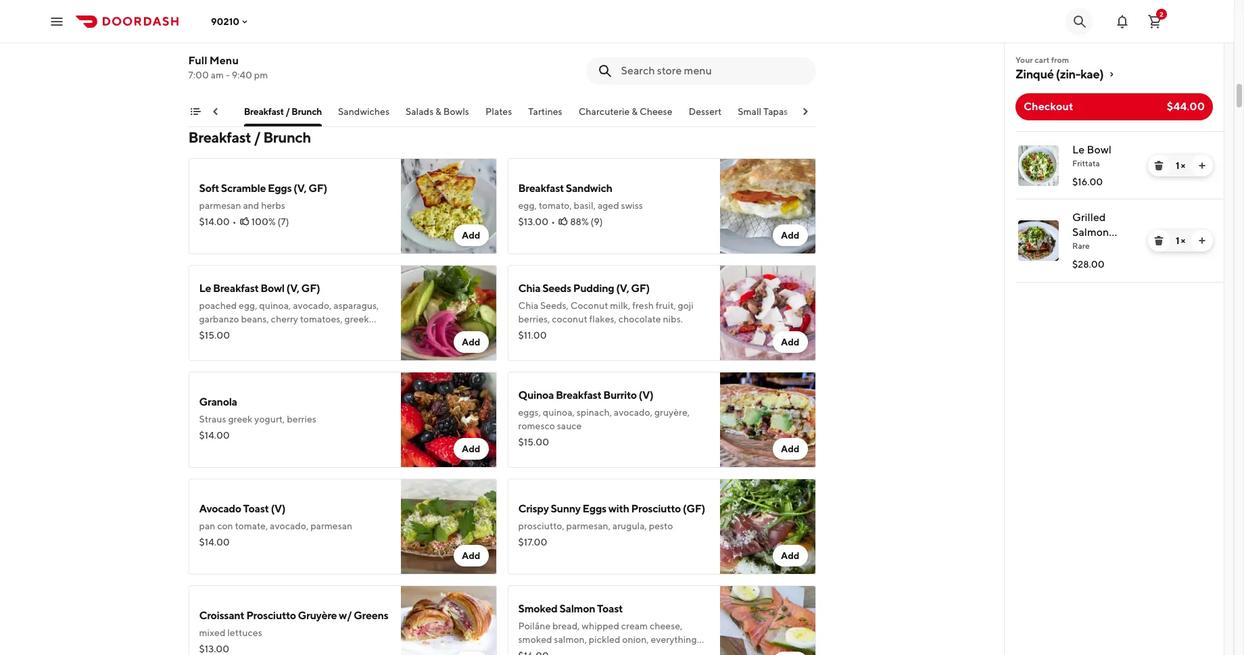 Task type: vqa. For each thing, say whether or not it's contained in the screenshot.
FALAFEL
no



Task type: locate. For each thing, give the bounding box(es) containing it.
brunch up soft scramble eggs (v, gf) parmesan and herbs
[[263, 129, 311, 146]]

1 vertical spatial ×
[[1182, 235, 1186, 246]]

full
[[188, 54, 207, 67]]

bowl up frittata
[[1088, 143, 1112, 156]]

breakfast down pastries button
[[188, 129, 251, 146]]

croissant prosciutto gruyère w/ greens mixed lettuces $13.00
[[199, 610, 389, 655]]

2 horizontal spatial (v)
[[639, 389, 654, 402]]

zinqué (zin-kae)
[[1016, 67, 1104, 81]]

(gf) inside crispy sunny eggs with prosciutto (gf) prosciutto, parmesan, arugula, pesto $17.00
[[683, 503, 706, 516]]

0 vertical spatial parmesan
[[199, 200, 241, 211]]

add button for breakfast sandwich
[[773, 225, 808, 246]]

0 horizontal spatial bowl
[[261, 282, 285, 295]]

$14.00 down soft
[[199, 217, 230, 227]]

• down tomato,
[[552, 217, 556, 227]]

add for avocado toast (v)
[[462, 551, 481, 562]]

(v) inside avocado toast (v) pan con tomate, avocado, parmesan $14.00
[[271, 503, 286, 516]]

breakfast down pm
[[244, 106, 284, 117]]

88%
[[570, 217, 589, 227]]

$13.00 •
[[519, 217, 556, 227]]

frittata
[[1073, 158, 1101, 168]]

1 vertical spatial /
[[254, 129, 261, 146]]

1 vertical spatial salmon
[[560, 603, 596, 616]]

avocado toast (v) image
[[401, 479, 497, 575]]

1 vertical spatial (v)
[[639, 389, 654, 402]]

sharing
[[805, 106, 838, 117]]

add for le breakfast bowl (v, gf)
[[462, 337, 481, 348]]

breakfast sandwich image
[[720, 158, 816, 254]]

1 horizontal spatial toast
[[597, 603, 623, 616]]

1 vertical spatial quinoa,
[[543, 407, 575, 418]]

kae)
[[1081, 67, 1104, 81]]

avocado, right tomate,
[[270, 521, 309, 532]]

1 vertical spatial $13.00
[[199, 644, 230, 655]]

sharing button
[[805, 105, 838, 127]]

1 vertical spatial egg,
[[239, 300, 257, 311]]

quinoa, up cherry
[[259, 300, 291, 311]]

gf) inside chia seeds pudding (v, gf) chia seeds, coconut milk, fresh fruit, goji berries, coconut flakes, chocolate nibs. $11.00
[[631, 282, 650, 295]]

le up frittata
[[1073, 143, 1085, 156]]

0 vertical spatial 1
[[1177, 160, 1180, 171]]

1 & from the left
[[436, 106, 442, 117]]

toast inside smoked salmon toast poilâne bread, whipped cream cheese, smoked salmon, pickled onion, everything spice
[[597, 603, 623, 616]]

bowl up cherry
[[261, 282, 285, 295]]

1 vertical spatial le
[[199, 282, 211, 295]]

• left 100%
[[233, 217, 237, 227]]

remove item from cart image
[[1154, 160, 1165, 171], [1154, 235, 1165, 246]]

0 horizontal spatial $13.00
[[199, 644, 230, 655]]

notification bell image
[[1115, 13, 1131, 29]]

0 horizontal spatial eggs
[[268, 182, 292, 195]]

0 vertical spatial add one to cart image
[[1198, 160, 1208, 171]]

tartines button
[[529, 105, 563, 127]]

1 for le bowl
[[1177, 160, 1180, 171]]

salmon inside grilled salmon plate (gf)
[[1073, 226, 1110, 239]]

0 vertical spatial bowl
[[1088, 143, 1112, 156]]

(v, inside le breakfast bowl (v, gf) poached egg, quinoa, avocado, asparagus, garbanzo beans, cherry tomatoes, greek yogurt
[[287, 282, 300, 295]]

0 vertical spatial ×
[[1182, 160, 1186, 171]]

1 vertical spatial chia
[[519, 300, 539, 311]]

• for sandwich
[[552, 217, 556, 227]]

salmon for plate
[[1073, 226, 1110, 239]]

0 horizontal spatial salmon
[[560, 603, 596, 616]]

quinoa breakfast burrito (v) image
[[720, 372, 816, 468]]

grilled salmon plate (gf) image
[[1019, 221, 1060, 261]]

/
[[286, 106, 290, 117], [254, 129, 261, 146]]

2 remove item from cart image from the top
[[1154, 235, 1165, 246]]

quinoa,
[[259, 300, 291, 311], [543, 407, 575, 418]]

0 vertical spatial $13.00
[[519, 217, 549, 227]]

le up poached in the left of the page
[[199, 282, 211, 295]]

1 vertical spatial add one to cart image
[[1198, 235, 1208, 246]]

1 horizontal spatial •
[[552, 217, 556, 227]]

1 1 × from the top
[[1177, 160, 1186, 171]]

×
[[1182, 160, 1186, 171], [1182, 235, 1186, 246]]

madeleine (v) image
[[401, 0, 497, 89]]

1 vertical spatial 1
[[1177, 235, 1180, 246]]

eggs up parmesan,
[[583, 503, 607, 516]]

1 horizontal spatial add item to cart image
[[781, 652, 800, 656]]

add button for le breakfast bowl (v, gf)
[[454, 332, 489, 353]]

egg, up $13.00 •
[[519, 200, 537, 211]]

$13.00 down tomato,
[[519, 217, 549, 227]]

0 vertical spatial (gf)
[[1101, 241, 1124, 254]]

breakfast up poached in the left of the page
[[213, 282, 259, 295]]

0 horizontal spatial add item to cart image
[[462, 652, 481, 656]]

basil,
[[574, 200, 596, 211]]

avocado, up tomatoes,
[[293, 300, 332, 311]]

0 horizontal spatial quinoa,
[[259, 300, 291, 311]]

(v,
[[294, 182, 307, 195], [287, 282, 300, 295], [617, 282, 630, 295]]

(v) right burrito
[[639, 389, 654, 402]]

eggs inside crispy sunny eggs with prosciutto (gf) prosciutto, parmesan, arugula, pesto $17.00
[[583, 503, 607, 516]]

add one to cart image
[[1198, 160, 1208, 171], [1198, 235, 1208, 246]]

1 vertical spatial remove item from cart image
[[1154, 235, 1165, 246]]

chia left seeds
[[519, 282, 541, 295]]

(v) right 90210 popup button at top
[[252, 24, 267, 37]]

2 add item to cart image from the left
[[781, 652, 800, 656]]

0 vertical spatial brunch
[[292, 106, 322, 117]]

1 horizontal spatial egg,
[[519, 200, 537, 211]]

rare
[[1073, 241, 1090, 251]]

1 horizontal spatial greek
[[345, 314, 369, 325]]

small tapas button
[[738, 105, 789, 127]]

0 vertical spatial /
[[286, 106, 290, 117]]

and
[[243, 200, 259, 211]]

(v, inside chia seeds pudding (v, gf) chia seeds, coconut milk, fresh fruit, goji berries, coconut flakes, chocolate nibs. $11.00
[[617, 282, 630, 295]]

1 vertical spatial $14.00
[[199, 430, 230, 441]]

1 vertical spatial prosciutto
[[246, 610, 296, 622]]

2 × from the top
[[1182, 235, 1186, 246]]

salmon up bread,
[[560, 603, 596, 616]]

1 horizontal spatial parmesan
[[311, 521, 353, 532]]

0 vertical spatial eggs
[[268, 182, 292, 195]]

greek right the straus at the left of page
[[228, 414, 253, 425]]

prosciutto up lettuces
[[246, 610, 296, 622]]

$44.00
[[1168, 100, 1206, 113]]

$28.00
[[1073, 259, 1105, 270]]

1 horizontal spatial salmon
[[1073, 226, 1110, 239]]

prosciutto up pesto
[[632, 503, 681, 516]]

1 horizontal spatial quinoa,
[[543, 407, 575, 418]]

add for chia seeds pudding (v, gf)
[[781, 337, 800, 348]]

1 remove item from cart image from the top
[[1154, 160, 1165, 171]]

soft scramble eggs (v, gf) parmesan and herbs
[[199, 182, 327, 211]]

(v) right 'avocado'
[[271, 503, 286, 516]]

coconut
[[571, 300, 609, 311]]

add item to cart image for smoked salmon toast
[[781, 652, 800, 656]]

$15.00 down romesco
[[519, 437, 549, 448]]

pm
[[254, 70, 268, 81]]

salmon,
[[554, 635, 587, 645]]

0 vertical spatial 1 ×
[[1177, 160, 1186, 171]]

0 horizontal spatial •
[[233, 217, 237, 227]]

tomato,
[[539, 200, 572, 211]]

list
[[1005, 131, 1225, 283]]

(gf)
[[1101, 241, 1124, 254], [683, 503, 706, 516]]

con
[[217, 521, 233, 532]]

0 vertical spatial quinoa,
[[259, 300, 291, 311]]

avocado, inside le breakfast bowl (v, gf) poached egg, quinoa, avocado, asparagus, garbanzo beans, cherry tomatoes, greek yogurt
[[293, 300, 332, 311]]

add
[[462, 230, 481, 241], [781, 230, 800, 241], [462, 337, 481, 348], [781, 337, 800, 348], [462, 444, 481, 455], [781, 444, 800, 455], [462, 551, 481, 562], [781, 551, 800, 562]]

pan
[[199, 521, 215, 532]]

& for salads
[[436, 106, 442, 117]]

× for le bowl
[[1182, 160, 1186, 171]]

1 vertical spatial greek
[[228, 414, 253, 425]]

prosciutto
[[632, 503, 681, 516], [246, 610, 296, 622]]

le inside le bowl frittata
[[1073, 143, 1085, 156]]

pear tart image
[[720, 0, 816, 89]]

zinqué (zin-kae) link
[[1016, 66, 1214, 83]]

1 horizontal spatial $15.00
[[519, 437, 549, 448]]

1 vertical spatial avocado,
[[614, 407, 653, 418]]

scroll menu navigation right image
[[800, 106, 811, 117]]

soft scramble eggs (v, gf) image
[[401, 158, 497, 254]]

greens
[[354, 610, 389, 622]]

gf)
[[309, 182, 327, 195], [302, 282, 320, 295], [631, 282, 650, 295]]

bowl inside le breakfast bowl (v, gf) poached egg, quinoa, avocado, asparagus, garbanzo beans, cherry tomatoes, greek yogurt
[[261, 282, 285, 295]]

$15.00 down garbanzo
[[199, 330, 230, 341]]

2 • from the left
[[552, 217, 556, 227]]

brunch left sandwiches at the left of page
[[292, 106, 322, 117]]

0 horizontal spatial (gf)
[[683, 503, 706, 516]]

breakfast / brunch down pm
[[244, 106, 322, 117]]

quinoa, up sauce
[[543, 407, 575, 418]]

lettuces
[[227, 628, 262, 639]]

add button for granola
[[454, 438, 489, 460]]

1
[[1177, 160, 1180, 171], [1177, 235, 1180, 246]]

2 vertical spatial (v)
[[271, 503, 286, 516]]

1 vertical spatial eggs
[[583, 503, 607, 516]]

0 horizontal spatial toast
[[243, 503, 269, 516]]

$14.00 down pan
[[199, 537, 230, 548]]

swiss
[[621, 200, 643, 211]]

le breakfast bowl (v, gf) poached egg, quinoa, avocado, asparagus, garbanzo beans, cherry tomatoes, greek yogurt
[[199, 282, 379, 338]]

& left 'cheese'
[[632, 106, 638, 117]]

1 • from the left
[[233, 217, 237, 227]]

0 horizontal spatial le
[[199, 282, 211, 295]]

with
[[609, 503, 630, 516]]

1 chia from the top
[[519, 282, 541, 295]]

add for soft scramble eggs (v, gf)
[[462, 230, 481, 241]]

greek inside 'granola straus greek yogurt, berries $14.00'
[[228, 414, 253, 425]]

•
[[233, 217, 237, 227], [552, 217, 556, 227]]

poilâne
[[519, 621, 551, 632]]

0 horizontal spatial &
[[436, 106, 442, 117]]

1 horizontal spatial le
[[1073, 143, 1085, 156]]

egg, inside le breakfast bowl (v, gf) poached egg, quinoa, avocado, asparagus, garbanzo beans, cherry tomatoes, greek yogurt
[[239, 300, 257, 311]]

& left "bowls"
[[436, 106, 442, 117]]

$13.00 down mixed
[[199, 644, 230, 655]]

pickled
[[589, 635, 621, 645]]

2 1 × from the top
[[1177, 235, 1186, 246]]

0 vertical spatial remove item from cart image
[[1154, 160, 1165, 171]]

1 × for grilled salmon plate (gf)
[[1177, 235, 1186, 246]]

add for crispy sunny eggs with prosciutto (gf)
[[781, 551, 800, 562]]

2 $14.00 from the top
[[199, 430, 230, 441]]

0 horizontal spatial (v)
[[252, 24, 267, 37]]

0 vertical spatial chia
[[519, 282, 541, 295]]

& for charcuterie
[[632, 106, 638, 117]]

1 horizontal spatial (v)
[[271, 503, 286, 516]]

salmon down grilled
[[1073, 226, 1110, 239]]

list containing le bowl
[[1005, 131, 1225, 283]]

dessert button
[[689, 105, 722, 127]]

onion,
[[623, 635, 649, 645]]

bowl
[[1088, 143, 1112, 156], [261, 282, 285, 295]]

seeds,
[[541, 300, 569, 311]]

toast up whipped
[[597, 603, 623, 616]]

0 vertical spatial le
[[1073, 143, 1085, 156]]

1 add item to cart image from the left
[[462, 652, 481, 656]]

1 horizontal spatial eggs
[[583, 503, 607, 516]]

le inside le breakfast bowl (v, gf) poached egg, quinoa, avocado, asparagus, garbanzo beans, cherry tomatoes, greek yogurt
[[199, 282, 211, 295]]

$17.00
[[519, 537, 548, 548]]

bread,
[[553, 621, 580, 632]]

1 horizontal spatial bowl
[[1088, 143, 1112, 156]]

0 vertical spatial $14.00
[[199, 217, 230, 227]]

(v, inside soft scramble eggs (v, gf) parmesan and herbs
[[294, 182, 307, 195]]

90210
[[211, 16, 240, 27]]

chia up berries,
[[519, 300, 539, 311]]

1 1 from the top
[[1177, 160, 1180, 171]]

7:00
[[188, 70, 209, 81]]

1 horizontal spatial (gf)
[[1101, 241, 1124, 254]]

1 vertical spatial 1 ×
[[1177, 235, 1186, 246]]

full menu 7:00 am - 9:40 pm
[[188, 54, 268, 81]]

gf) inside soft scramble eggs (v, gf) parmesan and herbs
[[309, 182, 327, 195]]

1 add one to cart image from the top
[[1198, 160, 1208, 171]]

sandwiches button
[[338, 105, 390, 127]]

0 vertical spatial avocado,
[[293, 300, 332, 311]]

eggs inside soft scramble eggs (v, gf) parmesan and herbs
[[268, 182, 292, 195]]

salmon inside smoked salmon toast poilâne bread, whipped cream cheese, smoked salmon, pickled onion, everything spice
[[560, 603, 596, 616]]

0 vertical spatial salmon
[[1073, 226, 1110, 239]]

88% (9)
[[570, 217, 603, 227]]

$14.00
[[199, 217, 230, 227], [199, 430, 230, 441], [199, 537, 230, 548]]

gf) inside le breakfast bowl (v, gf) poached egg, quinoa, avocado, asparagus, garbanzo beans, cherry tomatoes, greek yogurt
[[302, 282, 320, 295]]

yogurt
[[199, 327, 228, 338]]

pesto
[[649, 521, 673, 532]]

plates
[[486, 106, 512, 117]]

2 1 from the top
[[1177, 235, 1180, 246]]

1 × from the top
[[1182, 160, 1186, 171]]

0 horizontal spatial prosciutto
[[246, 610, 296, 622]]

add item to cart image
[[462, 652, 481, 656], [781, 652, 800, 656]]

le bowl frittata
[[1073, 143, 1112, 168]]

1 vertical spatial bowl
[[261, 282, 285, 295]]

0 vertical spatial egg,
[[519, 200, 537, 211]]

0 vertical spatial toast
[[243, 503, 269, 516]]

open menu image
[[49, 13, 65, 29]]

brunch
[[292, 106, 322, 117], [263, 129, 311, 146]]

1 vertical spatial parmesan
[[311, 521, 353, 532]]

0 horizontal spatial egg,
[[239, 300, 257, 311]]

mixed
[[199, 628, 226, 639]]

0 horizontal spatial greek
[[228, 414, 253, 425]]

eggs
[[268, 182, 292, 195], [583, 503, 607, 516]]

$14.00 inside 'granola straus greek yogurt, berries $14.00'
[[199, 430, 230, 441]]

1 vertical spatial brunch
[[263, 129, 311, 146]]

2 add one to cart image from the top
[[1198, 235, 1208, 246]]

3 $14.00 from the top
[[199, 537, 230, 548]]

breakfast sandwich egg, tomato, basil, aged swiss
[[519, 182, 643, 211]]

1 horizontal spatial &
[[632, 106, 638, 117]]

add one to cart image for grilled salmon plate (gf)
[[1198, 235, 1208, 246]]

(v) inside "quinoa breakfast burrito (v) eggs, quinoa, spinach, avocado, gruyère, romesco sauce $15.00"
[[639, 389, 654, 402]]

arugula,
[[613, 521, 648, 532]]

avocado, down burrito
[[614, 407, 653, 418]]

1 horizontal spatial prosciutto
[[632, 503, 681, 516]]

0 vertical spatial $15.00
[[199, 330, 230, 341]]

1 vertical spatial $15.00
[[519, 437, 549, 448]]

parmesan inside soft scramble eggs (v, gf) parmesan and herbs
[[199, 200, 241, 211]]

breakfast / brunch down scroll menu navigation left 'image'
[[188, 129, 311, 146]]

breakfast up tomato,
[[519, 182, 564, 195]]

le breakfast bowl (v, gf) image
[[401, 265, 497, 361]]

eggs up herbs on the left
[[268, 182, 292, 195]]

1 vertical spatial (gf)
[[683, 503, 706, 516]]

$15.00
[[199, 330, 230, 341], [519, 437, 549, 448]]

toast up tomate,
[[243, 503, 269, 516]]

2 vertical spatial $14.00
[[199, 537, 230, 548]]

1 vertical spatial toast
[[597, 603, 623, 616]]

quinoa, inside "quinoa breakfast burrito (v) eggs, quinoa, spinach, avocado, gruyère, romesco sauce $15.00"
[[543, 407, 575, 418]]

2 vertical spatial avocado,
[[270, 521, 309, 532]]

0 vertical spatial (v)
[[252, 24, 267, 37]]

2 & from the left
[[632, 106, 638, 117]]

0 vertical spatial prosciutto
[[632, 503, 681, 516]]

egg, inside breakfast sandwich egg, tomato, basil, aged swiss
[[519, 200, 537, 211]]

gf) for soft scramble eggs (v, gf)
[[309, 182, 327, 195]]

asparagus,
[[334, 300, 379, 311]]

small
[[738, 106, 762, 117]]

0 vertical spatial greek
[[345, 314, 369, 325]]

1 × for le bowl
[[1177, 160, 1186, 171]]

$14.00 down the straus at the left of page
[[199, 430, 230, 441]]

crispy
[[519, 503, 549, 516]]

egg, up beans,
[[239, 300, 257, 311]]

granola image
[[401, 372, 497, 468]]

toast inside avocado toast (v) pan con tomate, avocado, parmesan $14.00
[[243, 503, 269, 516]]

0 vertical spatial breakfast / brunch
[[244, 106, 322, 117]]

0 horizontal spatial parmesan
[[199, 200, 241, 211]]

cart
[[1035, 55, 1050, 65]]

greek down the asparagus,
[[345, 314, 369, 325]]

breakfast up 'spinach,'
[[556, 389, 602, 402]]

straus
[[199, 414, 226, 425]]

le bowl image
[[1019, 145, 1060, 186]]



Task type: describe. For each thing, give the bounding box(es) containing it.
remove item from cart image for le bowl
[[1154, 160, 1165, 171]]

smoked salmon toast poilâne bread, whipped cream cheese, smoked salmon, pickled onion, everything spice
[[519, 603, 697, 656]]

smoked
[[519, 635, 552, 645]]

beans,
[[241, 314, 269, 325]]

quinoa
[[519, 389, 554, 402]]

salads
[[406, 106, 434, 117]]

Item Search search field
[[621, 64, 806, 78]]

add for granola
[[462, 444, 481, 455]]

1 horizontal spatial /
[[286, 106, 290, 117]]

2 chia from the top
[[519, 300, 539, 311]]

add item to cart image for croissant prosciutto gruyère w/ greens
[[462, 652, 481, 656]]

(7)
[[278, 217, 289, 227]]

le for le bowl
[[1073, 143, 1085, 156]]

-
[[226, 70, 230, 81]]

(v, for bowl
[[287, 282, 300, 295]]

gf) for chia seeds pudding (v, gf)
[[631, 282, 650, 295]]

cheese,
[[650, 621, 683, 632]]

$14.00 inside avocado toast (v) pan con tomate, avocado, parmesan $14.00
[[199, 537, 230, 548]]

(v, for eggs
[[294, 182, 307, 195]]

breakfast inside le breakfast bowl (v, gf) poached egg, quinoa, avocado, asparagus, garbanzo beans, cherry tomatoes, greek yogurt
[[213, 282, 259, 295]]

madeleine (v)
[[199, 24, 267, 37]]

croissant prosciutto gruyère w/ greens image
[[401, 586, 497, 656]]

le for le breakfast bowl (v, gf)
[[199, 282, 211, 295]]

sandwiches
[[338, 106, 390, 117]]

coconut
[[552, 314, 588, 325]]

0 horizontal spatial /
[[254, 129, 261, 146]]

tomatoes,
[[300, 314, 343, 325]]

eggs for (v,
[[268, 182, 292, 195]]

burrito
[[604, 389, 637, 402]]

cherry
[[271, 314, 298, 325]]

grilled salmon plate (gf)
[[1073, 211, 1124, 254]]

add button for avocado toast (v)
[[454, 545, 489, 567]]

tartines
[[529, 106, 563, 117]]

(gf) inside grilled salmon plate (gf)
[[1101, 241, 1124, 254]]

avocado toast (v) pan con tomate, avocado, parmesan $14.00
[[199, 503, 353, 548]]

gruyère
[[298, 610, 337, 622]]

0 horizontal spatial $15.00
[[199, 330, 230, 341]]

w/
[[339, 610, 352, 622]]

garbanzo
[[199, 314, 239, 325]]

cheese
[[640, 106, 673, 117]]

$4.00
[[199, 45, 226, 55]]

herbs
[[261, 200, 285, 211]]

soft
[[199, 182, 219, 195]]

2
[[1160, 10, 1164, 18]]

your
[[1016, 55, 1034, 65]]

chia seeds pudding (v, gf) chia seeds, coconut milk, fresh fruit, goji berries, coconut flakes, chocolate nibs. $11.00
[[519, 282, 694, 341]]

1 vertical spatial breakfast / brunch
[[188, 129, 311, 146]]

salads & bowls button
[[406, 105, 469, 127]]

1 for grilled salmon plate (gf)
[[1177, 235, 1180, 246]]

breakfast inside breakfast sandwich egg, tomato, basil, aged swiss
[[519, 182, 564, 195]]

romesco
[[519, 421, 555, 432]]

add button for chia seeds pudding (v, gf)
[[773, 332, 808, 353]]

crispy sunny eggs with prosciutto (gf) prosciutto, parmesan, arugula, pesto $17.00
[[519, 503, 706, 548]]

prosciutto,
[[519, 521, 565, 532]]

gruyère,
[[655, 407, 690, 418]]

chocolate
[[619, 314, 662, 325]]

add for quinoa breakfast burrito (v)
[[781, 444, 800, 455]]

sunny
[[551, 503, 581, 516]]

milk,
[[611, 300, 631, 311]]

spice
[[519, 648, 541, 656]]

100%
[[251, 217, 276, 227]]

gf) for le breakfast bowl (v, gf)
[[302, 282, 320, 295]]

avocado, inside avocado toast (v) pan con tomate, avocado, parmesan $14.00
[[270, 521, 309, 532]]

bowls
[[444, 106, 469, 117]]

granola straus greek yogurt, berries $14.00
[[199, 396, 317, 441]]

pudding
[[574, 282, 615, 295]]

berries,
[[519, 314, 550, 325]]

scramble
[[221, 182, 266, 195]]

am
[[211, 70, 224, 81]]

tomate,
[[235, 521, 268, 532]]

show menu categories image
[[190, 106, 201, 117]]

add button for crispy sunny eggs with prosciutto (gf)
[[773, 545, 808, 567]]

checkout
[[1024, 100, 1074, 113]]

(v, for pudding
[[617, 282, 630, 295]]

nibs.
[[663, 314, 683, 325]]

100% (7)
[[251, 217, 289, 227]]

(zin-
[[1057, 67, 1081, 81]]

2 button
[[1142, 8, 1169, 35]]

croissant
[[199, 610, 245, 622]]

avocado, inside "quinoa breakfast burrito (v) eggs, quinoa, spinach, avocado, gruyère, romesco sauce $15.00"
[[614, 407, 653, 418]]

chia seeds pudding (v, gf) image
[[720, 265, 816, 361]]

add one to cart image for le bowl
[[1198, 160, 1208, 171]]

parmesan inside avocado toast (v) pan con tomate, avocado, parmesan $14.00
[[311, 521, 353, 532]]

plates button
[[486, 105, 512, 127]]

90210 button
[[211, 16, 250, 27]]

9:40
[[232, 70, 252, 81]]

breakfast inside "quinoa breakfast burrito (v) eggs, quinoa, spinach, avocado, gruyère, romesco sauce $15.00"
[[556, 389, 602, 402]]

quinoa, inside le breakfast bowl (v, gf) poached egg, quinoa, avocado, asparagus, garbanzo beans, cherry tomatoes, greek yogurt
[[259, 300, 291, 311]]

$16.00
[[1073, 177, 1104, 187]]

greek inside le breakfast bowl (v, gf) poached egg, quinoa, avocado, asparagus, garbanzo beans, cherry tomatoes, greek yogurt
[[345, 314, 369, 325]]

$15.00 inside "quinoa breakfast burrito (v) eggs, quinoa, spinach, avocado, gruyère, romesco sauce $15.00"
[[519, 437, 549, 448]]

zinqué
[[1016, 67, 1054, 81]]

2 items, open order cart image
[[1148, 13, 1164, 29]]

salmon for toast
[[560, 603, 596, 616]]

ice
[[519, 35, 532, 46]]

eggs,
[[519, 407, 541, 418]]

madeleine
[[199, 24, 250, 37]]

seeds
[[543, 282, 572, 295]]

dessert
[[689, 106, 722, 117]]

salads & bowls
[[406, 106, 469, 117]]

$13.00 inside croissant prosciutto gruyère w/ greens mixed lettuces $13.00
[[199, 644, 230, 655]]

add button for quinoa breakfast burrito (v)
[[773, 438, 808, 460]]

prosciutto inside croissant prosciutto gruyère w/ greens mixed lettuces $13.00
[[246, 610, 296, 622]]

1 horizontal spatial $13.00
[[519, 217, 549, 227]]

× for grilled salmon plate (gf)
[[1182, 235, 1186, 246]]

quinoa breakfast burrito (v) eggs, quinoa, spinach, avocado, gruyère, romesco sauce $15.00
[[519, 389, 690, 448]]

yogurt,
[[255, 414, 285, 425]]

sandwich
[[566, 182, 613, 195]]

whipped
[[582, 621, 620, 632]]

eggs for with
[[583, 503, 607, 516]]

flakes,
[[590, 314, 617, 325]]

add button for soft scramble eggs (v, gf)
[[454, 225, 489, 246]]

smoked salmon toast image
[[720, 586, 816, 656]]

remove item from cart image for grilled salmon plate (gf)
[[1154, 235, 1165, 246]]

tapas
[[764, 106, 789, 117]]

prosciutto inside crispy sunny eggs with prosciutto (gf) prosciutto, parmesan, arugula, pesto $17.00
[[632, 503, 681, 516]]

from
[[1052, 55, 1070, 65]]

add for breakfast sandwich
[[781, 230, 800, 241]]

goji
[[678, 300, 694, 311]]

charcuterie & cheese button
[[579, 105, 673, 127]]

• for scramble
[[233, 217, 237, 227]]

grilled
[[1073, 211, 1107, 224]]

aged
[[598, 200, 620, 211]]

spinach,
[[577, 407, 612, 418]]

1 $14.00 from the top
[[199, 217, 230, 227]]

crispy sunny eggs with prosciutto (gf) image
[[720, 479, 816, 575]]

smoked
[[519, 603, 558, 616]]

bowl inside le bowl frittata
[[1088, 143, 1112, 156]]

berries
[[287, 414, 317, 425]]

scroll menu navigation left image
[[210, 106, 221, 117]]



